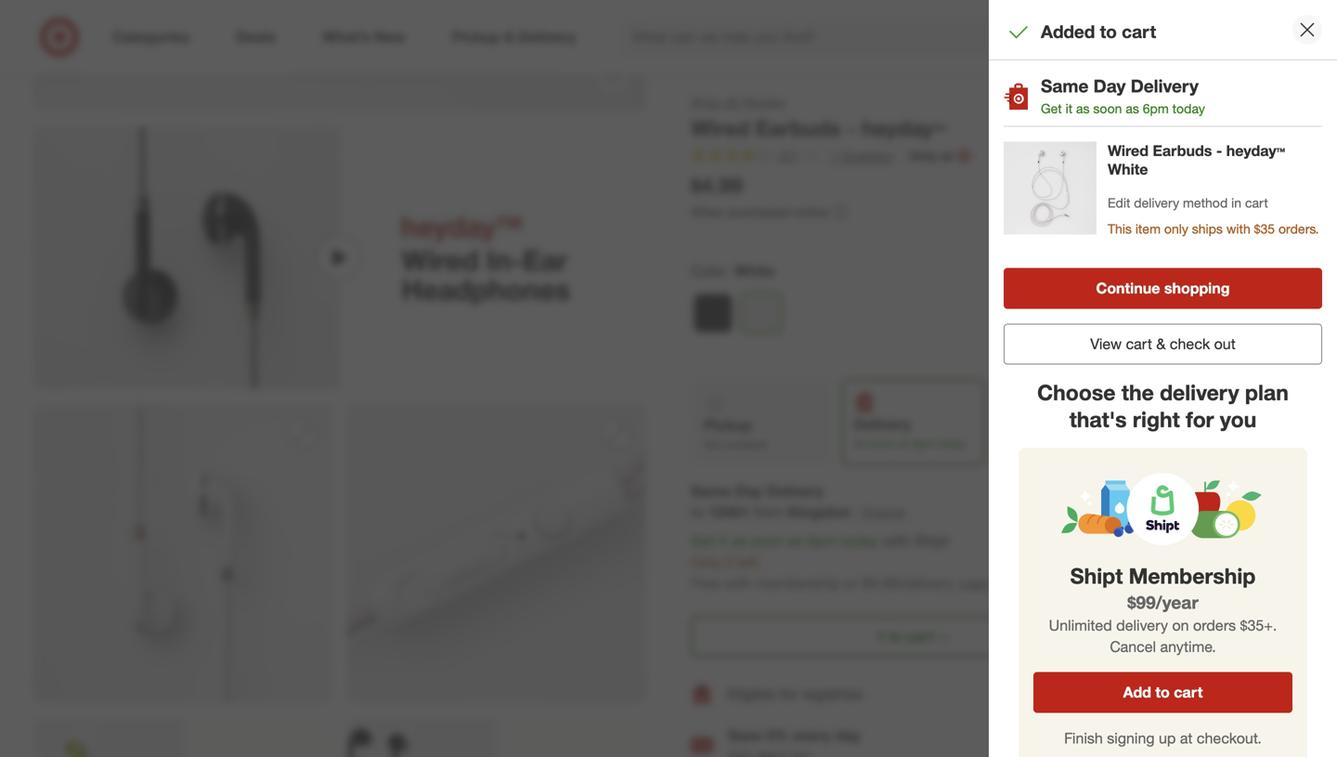 Task type: describe. For each thing, give the bounding box(es) containing it.
0 horizontal spatial white
[[735, 262, 775, 280]]

12401
[[708, 503, 750, 521]]

0 horizontal spatial to
[[691, 503, 704, 521]]

white image
[[742, 294, 781, 333]]

finish signing up at checkout.
[[1065, 729, 1262, 748]]

cart right search
[[1122, 21, 1157, 42]]

same for same day delivery
[[691, 482, 731, 500]]

as down search button
[[1077, 100, 1090, 116]]

day for same day delivery get it as soon as 6pm today
[[1094, 75, 1126, 97]]

check
[[1171, 335, 1211, 353]]

to 12401
[[691, 503, 750, 521]]

more
[[997, 575, 1026, 591]]

all
[[726, 94, 738, 110]]

today inside 'delivery as soon as 6pm today'
[[938, 437, 966, 451]]

delivery as soon as 6pm today
[[854, 415, 966, 451]]

question
[[842, 148, 894, 164]]

5%
[[767, 727, 789, 745]]

add item button
[[1226, 680, 1304, 709]]

not
[[704, 438, 722, 452]]

shipping get it by thu, dec 7
[[1006, 415, 1105, 451]]

as
[[854, 437, 867, 451]]

- inside shop all heyday wired earbuds - heyday™
[[847, 115, 856, 141]]

cart left &
[[1127, 335, 1153, 353]]

heyday™ inside wired earbuds - heyday™ white
[[1227, 142, 1286, 160]]

from kingston
[[754, 503, 852, 521]]

same day delivery
[[691, 482, 824, 500]]

wired earbuds - heyday™, 3 of 9 image
[[33, 404, 333, 704]]

white inside wired earbuds - heyday™ white
[[1108, 160, 1149, 178]]

kingston
[[789, 503, 852, 521]]

add item
[[1251, 688, 1296, 701]]

save
[[728, 727, 762, 745]]

in
[[1232, 195, 1242, 211]]

today inside same day delivery get it as soon as 6pm today
[[1173, 100, 1206, 116]]

cart right in
[[1246, 195, 1269, 211]]

view cart & check out
[[1091, 335, 1236, 353]]

search
[[1071, 30, 1116, 48]]

shop
[[691, 94, 722, 110]]

out
[[1215, 335, 1236, 353]]

edit delivery method in cart
[[1108, 195, 1269, 211]]

view
[[1091, 335, 1122, 353]]

as down from kingston on the right
[[788, 532, 804, 550]]

cart inside button
[[1175, 683, 1204, 702]]

as inside 'delivery as soon as 6pm today'
[[898, 437, 910, 451]]

learn more button
[[959, 573, 1027, 594]]

membership
[[1129, 563, 1256, 589]]

ships
[[1193, 221, 1224, 237]]

0 horizontal spatial at
[[942, 148, 954, 164]]

$35
[[1255, 221, 1276, 237]]

get inside same day delivery get it as soon as 6pm today
[[1041, 100, 1063, 116]]

wired inside shop all heyday wired earbuds - heyday™
[[691, 115, 750, 141]]

available
[[725, 438, 768, 452]]

pickup
[[704, 416, 752, 434]]

from
[[754, 503, 784, 521]]

continue shopping button
[[1004, 268, 1323, 309]]

get it as soon as 6pm today with shipt only 2 left free with membership or $9.99/delivery learn more
[[691, 532, 1026, 592]]

delivery inside choose the delivery plan that's right for you
[[1161, 380, 1240, 406]]

choose the delivery plan that's right for you
[[1038, 380, 1289, 432]]

add for add item
[[1251, 688, 1271, 701]]

$99/year
[[1128, 592, 1199, 613]]

that's
[[1070, 406, 1127, 432]]

edit
[[1108, 195, 1131, 211]]

left
[[738, 553, 759, 571]]

membership
[[756, 574, 840, 592]]

eligible
[[728, 685, 776, 703]]

anytime.
[[1161, 638, 1217, 656]]

unlimited
[[1050, 616, 1113, 635]]

0 vertical spatial only
[[910, 148, 938, 164]]

same for same day delivery get it as soon as 6pm today
[[1041, 75, 1089, 97]]

wired earbuds - heyday™, 2 of 9, play video image
[[33, 126, 647, 390]]

1
[[831, 148, 838, 164]]

on
[[1173, 616, 1190, 635]]

same day delivery get it as soon as 6pm today
[[1041, 75, 1206, 116]]

or
[[844, 574, 858, 592]]

6pm inside 'delivery as soon as 6pm today'
[[913, 437, 935, 451]]

- inside wired earbuds - heyday™ white
[[1217, 142, 1223, 160]]

7
[[1098, 437, 1105, 451]]

method
[[1184, 195, 1228, 211]]

signing
[[1108, 729, 1155, 748]]

&
[[1157, 335, 1166, 353]]

heyday
[[742, 94, 786, 110]]

added to cart
[[1041, 21, 1157, 42]]

$35+.
[[1241, 616, 1278, 635]]

cancel
[[1111, 638, 1157, 656]]

change button
[[860, 502, 907, 523]]

registries
[[802, 685, 863, 703]]

continue
[[1097, 279, 1161, 297]]

only at
[[910, 148, 954, 164]]

wired inside wired earbuds - heyday™ white
[[1108, 142, 1149, 160]]

today inside the get it as soon as 6pm today with shipt only 2 left free with membership or $9.99/delivery learn more
[[842, 532, 879, 550]]

soon inside same day delivery get it as soon as 6pm today
[[1094, 100, 1123, 116]]

right
[[1133, 406, 1181, 432]]

dialog containing choose the delivery plan
[[989, 0, 1338, 757]]

add to cart
[[1124, 683, 1204, 702]]

view cart & check out link
[[1004, 324, 1323, 365]]



Task type: locate. For each thing, give the bounding box(es) containing it.
0 vertical spatial day
[[1094, 75, 1126, 97]]

same
[[1041, 75, 1089, 97], [691, 482, 731, 500]]

to inside button
[[1156, 683, 1170, 702]]

you
[[1221, 406, 1257, 432]]

1 horizontal spatial 6pm
[[913, 437, 935, 451]]

2 vertical spatial delivery
[[767, 482, 824, 500]]

item down $35+.
[[1274, 688, 1296, 701]]

- up "method"
[[1217, 142, 1223, 160]]

0 horizontal spatial soon
[[751, 532, 784, 550]]

heyday™ inside shop all heyday wired earbuds - heyday™
[[862, 115, 946, 141]]

item for this
[[1136, 221, 1161, 237]]

get inside shipping get it by thu, dec 7
[[1006, 437, 1024, 451]]

1 vertical spatial delivery
[[1161, 380, 1240, 406]]

earbuds inside wired earbuds - heyday™ white
[[1153, 142, 1213, 160]]

to up finish signing up at checkout.
[[1156, 683, 1170, 702]]

1 vertical spatial item
[[1274, 688, 1296, 701]]

221
[[779, 148, 800, 164]]

1 horizontal spatial get
[[1006, 437, 1024, 451]]

day up '12401'
[[736, 482, 763, 500]]

1 vertical spatial delivery
[[854, 415, 912, 434]]

when purchased online
[[691, 204, 829, 220]]

delivery inside shipt membership $99/year unlimited delivery on orders $35+. cancel anytime.
[[1117, 616, 1169, 635]]

wired up edit in the right of the page
[[1108, 142, 1149, 160]]

1 vertical spatial shipt
[[1071, 563, 1124, 589]]

up
[[1159, 729, 1177, 748]]

1 vertical spatial for
[[780, 685, 798, 703]]

1 horizontal spatial wired
[[1108, 142, 1149, 160]]

0 horizontal spatial item
[[1136, 221, 1161, 237]]

this item only ships with $35 orders.
[[1108, 221, 1320, 237]]

it left by
[[1027, 437, 1033, 451]]

dec
[[1075, 437, 1095, 451]]

shipping
[[1006, 415, 1068, 434]]

6pm down kingston
[[808, 532, 837, 550]]

2 horizontal spatial soon
[[1094, 100, 1123, 116]]

1 vertical spatial to
[[691, 503, 704, 521]]

1 vertical spatial same
[[691, 482, 731, 500]]

continue shopping
[[1097, 279, 1231, 297]]

white up edit in the right of the page
[[1108, 160, 1149, 178]]

2 horizontal spatial it
[[1066, 100, 1073, 116]]

1 horizontal spatial heyday™
[[1227, 142, 1286, 160]]

at right up
[[1181, 729, 1193, 748]]

2
[[726, 553, 734, 571]]

to for add
[[1156, 683, 1170, 702]]

wired earbuds - heyday™ white image
[[1004, 142, 1097, 235]]

heyday™
[[862, 115, 946, 141], [1227, 142, 1286, 160]]

it down search button
[[1066, 100, 1073, 116]]

same up to 12401
[[691, 482, 731, 500]]

0 vertical spatial it
[[1066, 100, 1073, 116]]

thu,
[[1051, 437, 1072, 451]]

purchased
[[729, 204, 790, 220]]

item
[[1136, 221, 1161, 237], [1274, 688, 1296, 701]]

6pm up wired earbuds - heyday™ white
[[1143, 100, 1169, 116]]

only
[[1165, 221, 1189, 237]]

to for added
[[1101, 21, 1118, 42]]

1 vertical spatial earbuds
[[1153, 142, 1213, 160]]

add up checkout.
[[1251, 688, 1271, 701]]

color white
[[691, 262, 775, 280]]

eligible for registries
[[728, 685, 863, 703]]

1 horizontal spatial shipt
[[1071, 563, 1124, 589]]

0 vertical spatial to
[[1101, 21, 1118, 42]]

2 horizontal spatial get
[[1041, 100, 1063, 116]]

online
[[794, 204, 829, 220]]

0 horizontal spatial wired
[[691, 115, 750, 141]]

0 vertical spatial for
[[1187, 406, 1215, 432]]

today up wired earbuds - heyday™ white
[[1173, 100, 1206, 116]]

1 horizontal spatial for
[[1187, 406, 1215, 432]]

0 horizontal spatial heyday™
[[862, 115, 946, 141]]

with inside 'dialog'
[[1227, 221, 1251, 237]]

day
[[1094, 75, 1126, 97], [736, 482, 763, 500]]

1 vertical spatial only
[[691, 553, 722, 571]]

get left by
[[1006, 437, 1024, 451]]

delivery for same day delivery get it as soon as 6pm today
[[1131, 75, 1199, 97]]

this
[[1108, 221, 1132, 237]]

2 vertical spatial it
[[719, 532, 727, 550]]

get down the added
[[1041, 100, 1063, 116]]

2 horizontal spatial to
[[1156, 683, 1170, 702]]

0 vertical spatial delivery
[[1131, 75, 1199, 97]]

1 horizontal spatial -
[[1217, 142, 1223, 160]]

1 horizontal spatial day
[[1094, 75, 1126, 97]]

shipt inside the get it as soon as 6pm today with shipt only 2 left free with membership or $9.99/delivery learn more
[[915, 532, 949, 550]]

every
[[793, 727, 832, 745]]

1 vertical spatial day
[[736, 482, 763, 500]]

soon inside the get it as soon as 6pm today with shipt only 2 left free with membership or $9.99/delivery learn more
[[751, 532, 784, 550]]

1 horizontal spatial only
[[910, 148, 938, 164]]

item for add
[[1274, 688, 1296, 701]]

for inside choose the delivery plan that's right for you
[[1187, 406, 1215, 432]]

2 horizontal spatial 6pm
[[1143, 100, 1169, 116]]

only right question
[[910, 148, 938, 164]]

only inside the get it as soon as 6pm today with shipt only 2 left free with membership or $9.99/delivery learn more
[[691, 553, 722, 571]]

2 vertical spatial get
[[691, 532, 715, 550]]

0 vertical spatial delivery
[[1135, 195, 1180, 211]]

delivery inside 'delivery as soon as 6pm today'
[[854, 415, 912, 434]]

soon up left on the bottom right of page
[[751, 532, 784, 550]]

wired earbuds - heyday™, 1 of 9 image
[[33, 0, 647, 111]]

shipt membership $99/year unlimited delivery on orders $35+. cancel anytime.
[[1050, 563, 1278, 656]]

add inside button
[[1124, 683, 1152, 702]]

checkout.
[[1197, 729, 1262, 748]]

item left only
[[1136, 221, 1161, 237]]

wired earbuds - heyday™, 4 of 9 image
[[347, 404, 647, 704]]

cart down anytime.
[[1175, 683, 1204, 702]]

with down 2
[[725, 574, 752, 592]]

0 horizontal spatial delivery
[[767, 482, 824, 500]]

1 vertical spatial soon
[[870, 437, 895, 451]]

0 vertical spatial at
[[942, 148, 954, 164]]

0 vertical spatial same
[[1041, 75, 1089, 97]]

delivery for same day delivery
[[767, 482, 824, 500]]

change
[[861, 504, 907, 520]]

- up 1 question link at right top
[[847, 115, 856, 141]]

at right question
[[942, 148, 954, 164]]

add down cancel
[[1124, 683, 1152, 702]]

1 horizontal spatial it
[[1027, 437, 1033, 451]]

it up 2
[[719, 532, 727, 550]]

white
[[1108, 160, 1149, 178], [735, 262, 775, 280]]

0 vertical spatial today
[[1173, 100, 1206, 116]]

as
[[1077, 100, 1090, 116], [1126, 100, 1140, 116], [898, 437, 910, 451], [732, 532, 747, 550], [788, 532, 804, 550]]

1 horizontal spatial with
[[883, 532, 911, 550]]

soon inside 'delivery as soon as 6pm today'
[[870, 437, 895, 451]]

0 vertical spatial with
[[1227, 221, 1251, 237]]

0 vertical spatial wired
[[691, 115, 750, 141]]

day inside same day delivery get it as soon as 6pm today
[[1094, 75, 1126, 97]]

cart
[[1122, 21, 1157, 42], [1246, 195, 1269, 211], [1127, 335, 1153, 353], [1175, 683, 1204, 702]]

6pm inside the get it as soon as 6pm today with shipt only 2 left free with membership or $9.99/delivery learn more
[[808, 532, 837, 550]]

2 vertical spatial today
[[842, 532, 879, 550]]

the
[[1122, 380, 1155, 406]]

item inside 'dialog'
[[1136, 221, 1161, 237]]

-
[[847, 115, 856, 141], [1217, 142, 1223, 160]]

earbuds inside shop all heyday wired earbuds - heyday™
[[756, 115, 841, 141]]

wired earbuds - heyday™ white
[[1108, 142, 1286, 178]]

soon right as
[[870, 437, 895, 451]]

earbuds
[[756, 115, 841, 141], [1153, 142, 1213, 160]]

today left by
[[938, 437, 966, 451]]

for
[[1187, 406, 1215, 432], [780, 685, 798, 703]]

What can we help you find? suggestions appear below search field
[[622, 17, 1084, 58]]

1 question
[[831, 148, 894, 164]]

1 vertical spatial 6pm
[[913, 437, 935, 451]]

0 horizontal spatial it
[[719, 532, 727, 550]]

orders.
[[1279, 221, 1320, 237]]

shipt up unlimited
[[1071, 563, 1124, 589]]

delivery inside same day delivery get it as soon as 6pm today
[[1131, 75, 1199, 97]]

learn
[[960, 575, 993, 591]]

as up wired earbuds - heyday™ white
[[1126, 100, 1140, 116]]

with down change button
[[883, 532, 911, 550]]

11 link
[[1260, 17, 1301, 58]]

2 vertical spatial with
[[725, 574, 752, 592]]

with
[[1227, 221, 1251, 237], [883, 532, 911, 550], [725, 574, 752, 592]]

0 horizontal spatial only
[[691, 553, 722, 571]]

it inside same day delivery get it as soon as 6pm today
[[1066, 100, 1073, 116]]

1 horizontal spatial same
[[1041, 75, 1089, 97]]

shop all heyday wired earbuds - heyday™
[[691, 94, 946, 141]]

1 horizontal spatial add
[[1251, 688, 1271, 701]]

shipt up "$9.99/delivery"
[[915, 532, 949, 550]]

1 horizontal spatial soon
[[870, 437, 895, 451]]

0 horizontal spatial with
[[725, 574, 752, 592]]

0 vertical spatial -
[[847, 115, 856, 141]]

2 vertical spatial 6pm
[[808, 532, 837, 550]]

as up left on the bottom right of page
[[732, 532, 747, 550]]

0 horizontal spatial add
[[1124, 683, 1152, 702]]

0 horizontal spatial 6pm
[[808, 532, 837, 550]]

wired
[[691, 115, 750, 141], [1108, 142, 1149, 160]]

added
[[1041, 21, 1096, 42]]

1 horizontal spatial earbuds
[[1153, 142, 1213, 160]]

delivery up only
[[1135, 195, 1180, 211]]

plan
[[1246, 380, 1289, 406]]

item inside add item "button"
[[1274, 688, 1296, 701]]

0 vertical spatial soon
[[1094, 100, 1123, 116]]

0 horizontal spatial earbuds
[[756, 115, 841, 141]]

6pm inside same day delivery get it as soon as 6pm today
[[1143, 100, 1169, 116]]

for right the eligible
[[780, 685, 798, 703]]

earbuds up the 221
[[756, 115, 841, 141]]

it inside the get it as soon as 6pm today with shipt only 2 left free with membership or $9.99/delivery learn more
[[719, 532, 727, 550]]

for left you
[[1187, 406, 1215, 432]]

2 vertical spatial delivery
[[1117, 616, 1169, 635]]

0 vertical spatial heyday™
[[862, 115, 946, 141]]

it inside shipping get it by thu, dec 7
[[1027, 437, 1033, 451]]

with down in
[[1227, 221, 1251, 237]]

at inside 'dialog'
[[1181, 729, 1193, 748]]

1 vertical spatial get
[[1006, 437, 1024, 451]]

$9.99/delivery
[[862, 574, 955, 592]]

today down change button
[[842, 532, 879, 550]]

1 horizontal spatial at
[[1181, 729, 1193, 748]]

221 link
[[691, 146, 819, 168]]

wired down all
[[691, 115, 750, 141]]

2 horizontal spatial delivery
[[1131, 75, 1199, 97]]

black image
[[694, 294, 733, 333]]

when
[[691, 204, 725, 220]]

1 question link
[[823, 146, 894, 167]]

1 vertical spatial with
[[883, 532, 911, 550]]

heyday™ up only at
[[862, 115, 946, 141]]

pickup not available
[[704, 416, 768, 452]]

to left '12401'
[[691, 503, 704, 521]]

11
[[1283, 19, 1293, 31]]

1 horizontal spatial delivery
[[854, 415, 912, 434]]

0 horizontal spatial same
[[691, 482, 731, 500]]

0 vertical spatial 6pm
[[1143, 100, 1169, 116]]

1 horizontal spatial white
[[1108, 160, 1149, 178]]

1 vertical spatial at
[[1181, 729, 1193, 748]]

0 vertical spatial item
[[1136, 221, 1161, 237]]

dialog
[[989, 0, 1338, 757]]

color
[[691, 262, 727, 280]]

0 vertical spatial get
[[1041, 100, 1063, 116]]

1 vertical spatial it
[[1027, 437, 1033, 451]]

choose
[[1038, 380, 1116, 406]]

1 horizontal spatial today
[[938, 437, 966, 451]]

$4.99
[[691, 172, 743, 198]]

0 horizontal spatial today
[[842, 532, 879, 550]]

as right as
[[898, 437, 910, 451]]

1 horizontal spatial to
[[1101, 21, 1118, 42]]

shipt inside shipt membership $99/year unlimited delivery on orders $35+. cancel anytime.
[[1071, 563, 1124, 589]]

0 horizontal spatial for
[[780, 685, 798, 703]]

6pm right as
[[913, 437, 935, 451]]

0 horizontal spatial day
[[736, 482, 763, 500]]

1 vertical spatial heyday™
[[1227, 142, 1286, 160]]

shopping
[[1165, 279, 1231, 297]]

2 vertical spatial to
[[1156, 683, 1170, 702]]

2 vertical spatial soon
[[751, 532, 784, 550]]

day for same day delivery
[[736, 482, 763, 500]]

1 vertical spatial -
[[1217, 142, 1223, 160]]

1 vertical spatial wired
[[1108, 142, 1149, 160]]

soon down search button
[[1094, 100, 1123, 116]]

delivery up wired earbuds - heyday™ white
[[1131, 75, 1199, 97]]

delivery up you
[[1161, 380, 1240, 406]]

delivery up from kingston on the right
[[767, 482, 824, 500]]

free
[[691, 574, 721, 592]]

today
[[1173, 100, 1206, 116], [938, 437, 966, 451], [842, 532, 879, 550]]

delivery
[[1131, 75, 1199, 97], [854, 415, 912, 434], [767, 482, 824, 500]]

2 horizontal spatial today
[[1173, 100, 1206, 116]]

2 horizontal spatial with
[[1227, 221, 1251, 237]]

same inside same day delivery get it as soon as 6pm today
[[1041, 75, 1089, 97]]

add for add to cart
[[1124, 683, 1152, 702]]

by
[[1036, 437, 1048, 451]]

soon
[[1094, 100, 1123, 116], [870, 437, 895, 451], [751, 532, 784, 550]]

to
[[1101, 21, 1118, 42], [691, 503, 704, 521], [1156, 683, 1170, 702]]

to right the added
[[1101, 21, 1118, 42]]

white up white image
[[735, 262, 775, 280]]

0 horizontal spatial get
[[691, 532, 715, 550]]

0 horizontal spatial -
[[847, 115, 856, 141]]

0 vertical spatial shipt
[[915, 532, 949, 550]]

0 vertical spatial white
[[1108, 160, 1149, 178]]

0 horizontal spatial shipt
[[915, 532, 949, 550]]

earbuds up 'edit delivery method in cart'
[[1153, 142, 1213, 160]]

day down search button
[[1094, 75, 1126, 97]]

day
[[836, 727, 861, 745]]

same down the added
[[1041, 75, 1089, 97]]

0 vertical spatial earbuds
[[756, 115, 841, 141]]

1 horizontal spatial item
[[1274, 688, 1296, 701]]

get down to 12401
[[691, 532, 715, 550]]

it
[[1066, 100, 1073, 116], [1027, 437, 1033, 451], [719, 532, 727, 550]]

delivery up cancel
[[1117, 616, 1169, 635]]

get inside the get it as soon as 6pm today with shipt only 2 left free with membership or $9.99/delivery learn more
[[691, 532, 715, 550]]

add inside "button"
[[1251, 688, 1271, 701]]

1 vertical spatial today
[[938, 437, 966, 451]]

shipt
[[915, 532, 949, 550], [1071, 563, 1124, 589]]

add to cart button
[[1034, 672, 1293, 713]]

delivery up as
[[854, 415, 912, 434]]

only up 'free'
[[691, 553, 722, 571]]

orders
[[1194, 616, 1237, 635]]

heyday™ up in
[[1227, 142, 1286, 160]]



Task type: vqa. For each thing, say whether or not it's contained in the screenshot.
Delivery corresponding to Same Day Delivery
yes



